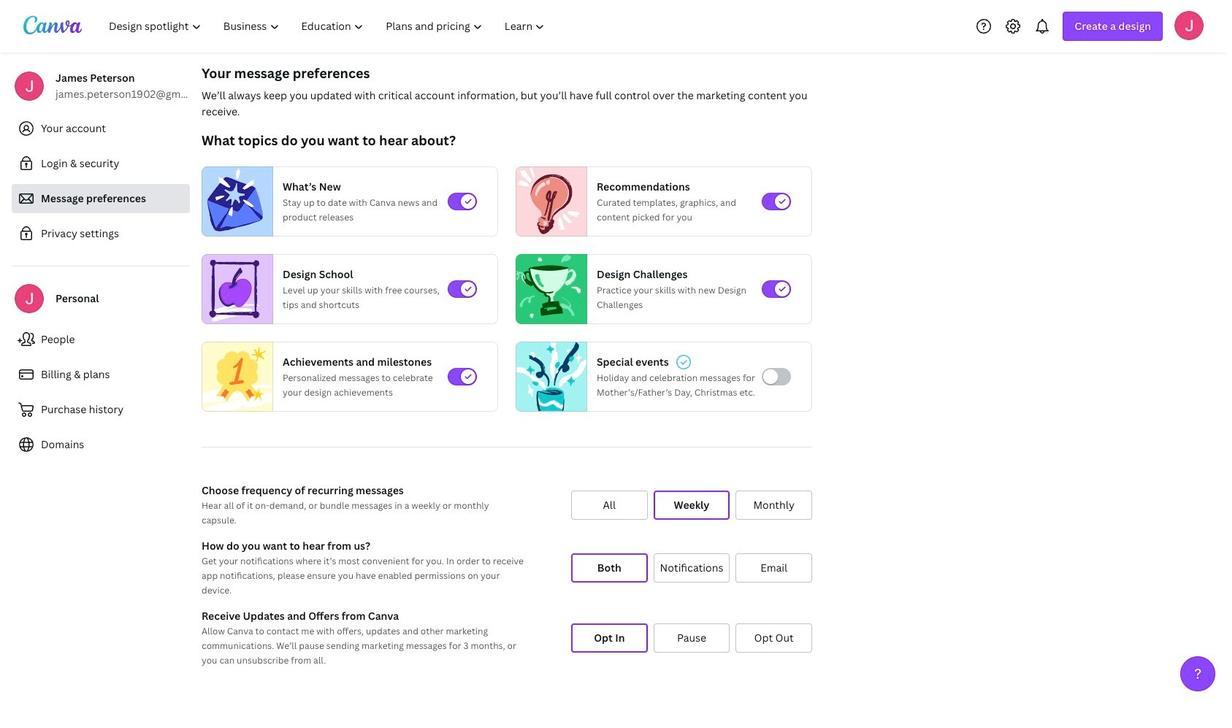 Task type: locate. For each thing, give the bounding box(es) containing it.
None button
[[571, 491, 648, 520], [653, 491, 730, 520], [736, 491, 812, 520], [571, 554, 648, 583], [653, 554, 730, 583], [736, 554, 812, 583], [571, 624, 648, 653], [653, 624, 730, 653], [736, 624, 812, 653], [571, 491, 648, 520], [653, 491, 730, 520], [736, 491, 812, 520], [571, 554, 648, 583], [653, 554, 730, 583], [736, 554, 812, 583], [571, 624, 648, 653], [653, 624, 730, 653], [736, 624, 812, 653]]

topic image
[[202, 167, 267, 237], [516, 167, 581, 237], [202, 254, 267, 324], [516, 254, 581, 324], [202, 339, 272, 415], [516, 339, 586, 415]]

james peterson image
[[1174, 11, 1204, 40]]



Task type: describe. For each thing, give the bounding box(es) containing it.
top level navigation element
[[99, 12, 558, 41]]



Task type: vqa. For each thing, say whether or not it's contained in the screenshot.
TOP LEVEL NAVIGATION "element"
yes



